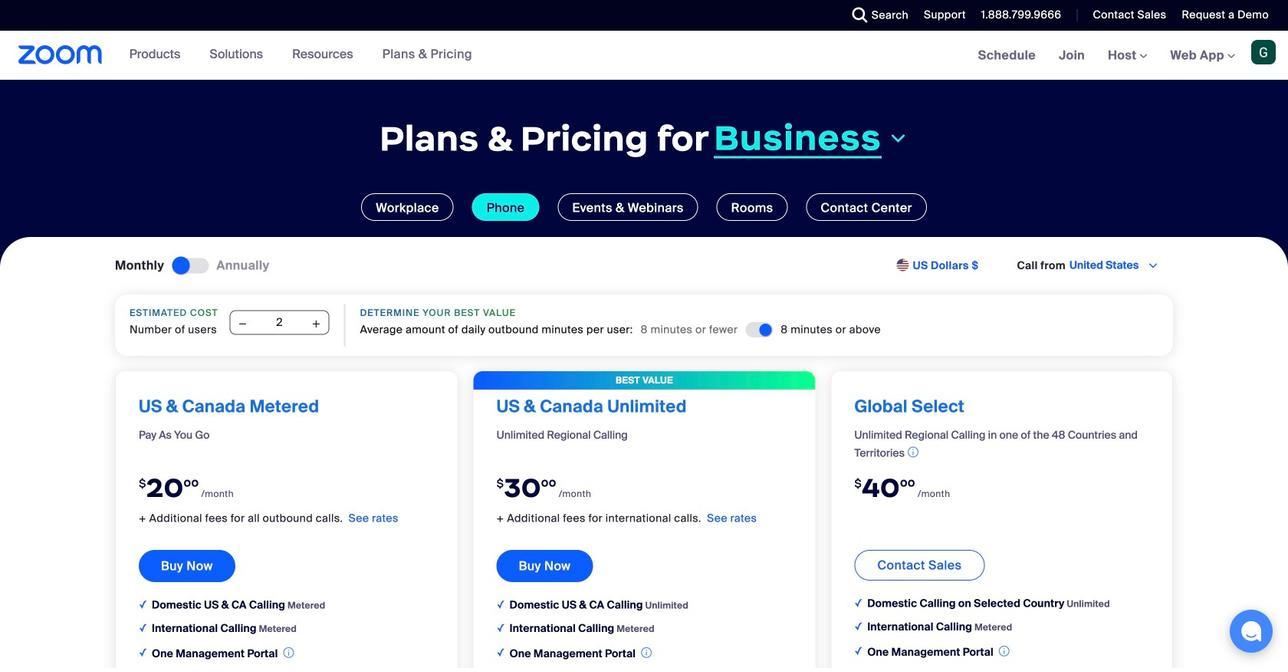 Task type: vqa. For each thing, say whether or not it's contained in the screenshot.
the Number of users: 2 element in the left of the page
yes



Task type: describe. For each thing, give the bounding box(es) containing it.
profile picture image
[[1252, 40, 1276, 64]]

selected monthly element
[[172, 257, 209, 275]]

average amount of daily outbound minutes per user:8 minutes or above element
[[781, 322, 881, 337]]

tabs of zoom services tab list
[[23, 193, 1266, 221]]

open chat image
[[1241, 621, 1263, 642]]

0 horizontal spatial info outline image
[[283, 645, 294, 660]]

selected monthly image
[[172, 258, 209, 273]]

zoom logo image
[[18, 45, 102, 64]]

undefined 2 decrease image
[[237, 316, 248, 332]]

average amount of daily outbound minutes per user:8 minutes or fewer element
[[641, 322, 738, 337]]

info outline image
[[641, 645, 652, 660]]

meetings navigation
[[967, 31, 1289, 81]]



Task type: locate. For each thing, give the bounding box(es) containing it.
number of users: 2 element
[[230, 310, 330, 336]]

1 horizontal spatial info outline image
[[999, 643, 1010, 659]]

application
[[855, 427, 1150, 462], [868, 643, 1150, 661], [152, 644, 435, 662], [510, 644, 793, 662]]

down image
[[888, 129, 909, 148]]

undefined 2 increase image
[[311, 316, 322, 332]]

undefined 2 text field
[[230, 310, 330, 335]]

info outline image
[[999, 643, 1010, 659], [283, 645, 294, 660]]

main content
[[0, 31, 1289, 668]]

banner
[[0, 31, 1289, 81]]

product information navigation
[[102, 31, 484, 80]]



